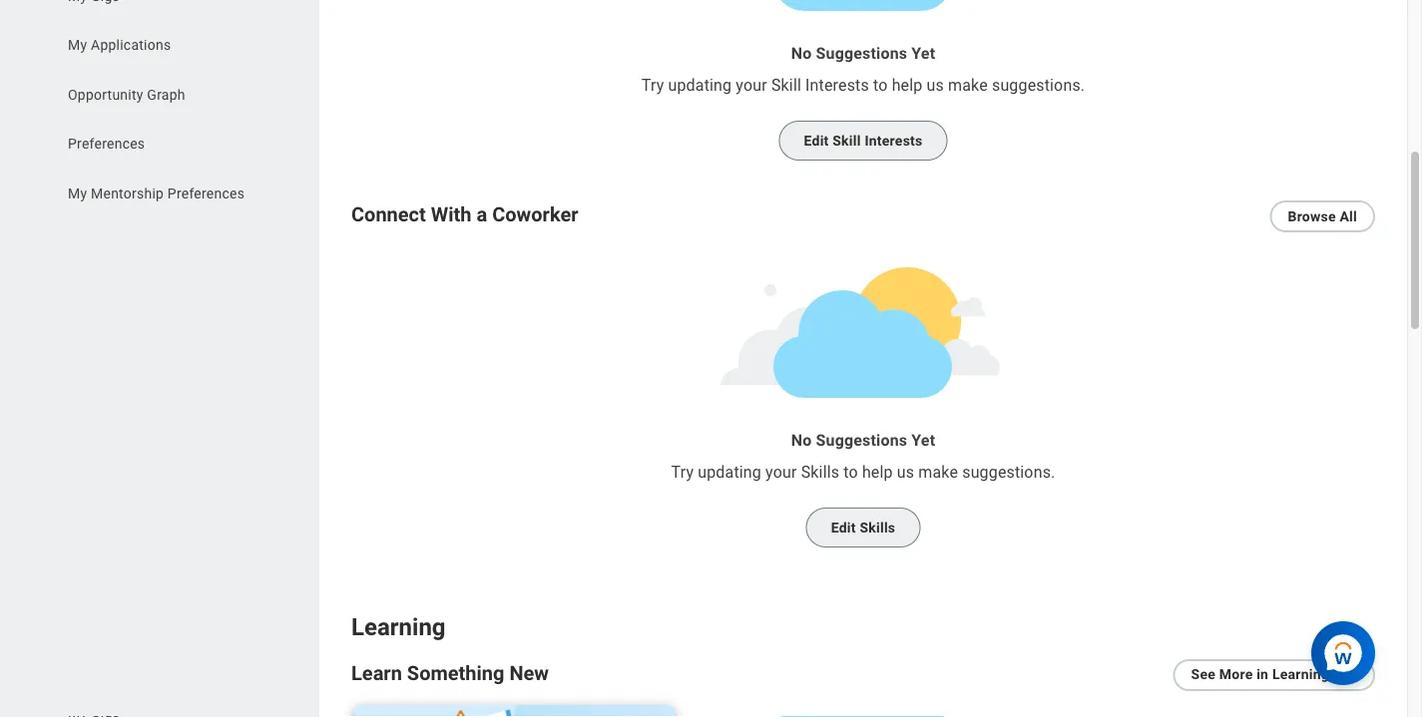Task type: vqa. For each thing, say whether or not it's contained in the screenshot.
first Up Good icon from the bottom of the Diversity Scorecard (US) element
no



Task type: describe. For each thing, give the bounding box(es) containing it.
mentorship
[[91, 185, 164, 202]]

try updating your skill interests to help us make suggestions.
[[642, 75, 1085, 94]]

edit skills
[[831, 520, 896, 536]]

updating for try updating your skill interests to help us make suggestions.
[[668, 75, 732, 94]]

no suggestions yet for to
[[791, 431, 936, 450]]

learn
[[351, 662, 402, 685]]

my for my mentorship preferences
[[68, 185, 87, 202]]

my mentorship preferences
[[68, 185, 245, 202]]

1 horizontal spatial learning
[[1273, 667, 1330, 683]]

coworker
[[492, 203, 578, 226]]

1 vertical spatial help
[[862, 463, 893, 482]]

interests inside button
[[865, 133, 923, 149]]

0 vertical spatial suggestions.
[[992, 75, 1085, 94]]

edit skill interests
[[804, 133, 923, 149]]

yet for make
[[912, 431, 936, 450]]

external link element
[[1334, 664, 1358, 688]]

0 horizontal spatial preferences
[[68, 136, 145, 152]]

updating for try updating your skills to help us make suggestions.
[[698, 463, 762, 482]]

browse all
[[1288, 208, 1358, 225]]

opportunity graph link
[[66, 85, 271, 105]]

my mentorship preferences link
[[66, 184, 271, 204]]

skills inside button
[[860, 520, 896, 536]]

no for skills
[[791, 431, 812, 450]]

my applications link
[[66, 35, 271, 55]]

opportunity graph
[[68, 86, 185, 103]]

edit skill interests button
[[779, 121, 948, 161]]

your for skill
[[736, 75, 767, 94]]

list containing my applications
[[0, 0, 319, 209]]

external link image
[[1334, 664, 1358, 688]]

see
[[1191, 667, 1216, 683]]

0 vertical spatial learning
[[351, 614, 446, 642]]

my applications
[[68, 37, 171, 53]]

try for try updating your skill interests to help us make suggestions.
[[642, 75, 664, 94]]

opportunity
[[68, 86, 143, 103]]

try for try updating your skills to help us make suggestions.
[[671, 463, 694, 482]]

0 vertical spatial make
[[948, 75, 988, 94]]

0 vertical spatial to
[[873, 75, 888, 94]]

suggestions for interests
[[816, 44, 908, 62]]

0 vertical spatial skill
[[772, 75, 802, 94]]

see more in learning link
[[1173, 660, 1376, 692]]

my for my applications
[[68, 37, 87, 53]]

connect
[[351, 203, 426, 226]]

something
[[407, 662, 505, 685]]



Task type: locate. For each thing, give the bounding box(es) containing it.
us up "edit skill interests" button
[[927, 75, 944, 94]]

1 vertical spatial yet
[[912, 431, 936, 450]]

1 horizontal spatial to
[[873, 75, 888, 94]]

us up edit skills button
[[897, 463, 915, 482]]

interests down the try updating your skill interests to help us make suggestions.
[[865, 133, 923, 149]]

0 vertical spatial us
[[927, 75, 944, 94]]

yet
[[912, 44, 936, 62], [912, 431, 936, 450]]

all
[[1340, 208, 1358, 225]]

0 vertical spatial interests
[[806, 75, 869, 94]]

0 vertical spatial updating
[[668, 75, 732, 94]]

1 vertical spatial us
[[897, 463, 915, 482]]

2 yet from the top
[[912, 431, 936, 450]]

applications
[[91, 37, 171, 53]]

to up "edit skill interests" button
[[873, 75, 888, 94]]

1 horizontal spatial us
[[927, 75, 944, 94]]

skill inside button
[[833, 133, 861, 149]]

no up the try updating your skill interests to help us make suggestions.
[[791, 44, 812, 62]]

1 vertical spatial updating
[[698, 463, 762, 482]]

0 horizontal spatial try
[[642, 75, 664, 94]]

no
[[791, 44, 812, 62], [791, 431, 812, 450]]

0 horizontal spatial edit
[[804, 133, 829, 149]]

with
[[431, 203, 472, 226]]

no suggestions yet up the try updating your skill interests to help us make suggestions.
[[791, 44, 936, 62]]

yet for us
[[912, 44, 936, 62]]

1 no from the top
[[791, 44, 812, 62]]

0 horizontal spatial to
[[844, 463, 858, 482]]

edit for interests
[[804, 133, 829, 149]]

preferences down preferences link
[[168, 185, 245, 202]]

learn something new
[[351, 662, 549, 685]]

0 horizontal spatial us
[[897, 463, 915, 482]]

1 vertical spatial try
[[671, 463, 694, 482]]

interests
[[806, 75, 869, 94], [865, 133, 923, 149]]

preferences down opportunity
[[68, 136, 145, 152]]

suggestions for to
[[816, 431, 908, 450]]

preferences
[[68, 136, 145, 152], [168, 185, 245, 202]]

1 horizontal spatial skills
[[860, 520, 896, 536]]

browse
[[1288, 208, 1336, 225]]

1 vertical spatial skill
[[833, 133, 861, 149]]

1 my from the top
[[68, 37, 87, 53]]

to up edit skills button
[[844, 463, 858, 482]]

1 vertical spatial interests
[[865, 133, 923, 149]]

my left applications
[[68, 37, 87, 53]]

suggestions
[[816, 44, 908, 62], [816, 431, 908, 450]]

1 vertical spatial your
[[766, 463, 797, 482]]

interests up "edit skill interests" button
[[806, 75, 869, 94]]

yet up try updating your skills to help us make suggestions.
[[912, 431, 936, 450]]

list
[[0, 0, 319, 209]]

no suggestions yet
[[791, 44, 936, 62], [791, 431, 936, 450]]

learning right in
[[1273, 667, 1330, 683]]

your
[[736, 75, 767, 94], [766, 463, 797, 482]]

0 vertical spatial skills
[[801, 463, 840, 482]]

2 no suggestions yet from the top
[[791, 431, 936, 450]]

more
[[1220, 667, 1253, 683]]

0 vertical spatial my
[[68, 37, 87, 53]]

no suggestions yet up try updating your skills to help us make suggestions.
[[791, 431, 936, 450]]

0 vertical spatial your
[[736, 75, 767, 94]]

1 vertical spatial edit
[[831, 520, 856, 536]]

to
[[873, 75, 888, 94], [844, 463, 858, 482]]

try updating your skills to help us make suggestions.
[[671, 463, 1056, 482]]

1 vertical spatial make
[[919, 463, 958, 482]]

1 yet from the top
[[912, 44, 936, 62]]

edit for to
[[831, 520, 856, 536]]

my left mentorship
[[68, 185, 87, 202]]

edit down try updating your skills to help us make suggestions.
[[831, 520, 856, 536]]

learning up learn
[[351, 614, 446, 642]]

edit
[[804, 133, 829, 149], [831, 520, 856, 536]]

no up try updating your skills to help us make suggestions.
[[791, 431, 812, 450]]

make
[[948, 75, 988, 94], [919, 463, 958, 482]]

help up "edit skill interests" button
[[892, 75, 923, 94]]

1 horizontal spatial edit
[[831, 520, 856, 536]]

0 vertical spatial yet
[[912, 44, 936, 62]]

1 horizontal spatial try
[[671, 463, 694, 482]]

browse all link
[[1270, 201, 1376, 233]]

skills up edit skills button
[[801, 463, 840, 482]]

2 suggestions from the top
[[816, 431, 908, 450]]

1 vertical spatial suggestions
[[816, 431, 908, 450]]

1 vertical spatial to
[[844, 463, 858, 482]]

edit down the try updating your skill interests to help us make suggestions.
[[804, 133, 829, 149]]

1 vertical spatial suggestions.
[[963, 463, 1056, 482]]

1 vertical spatial no suggestions yet
[[791, 431, 936, 450]]

us
[[927, 75, 944, 94], [897, 463, 915, 482]]

0 horizontal spatial learning
[[351, 614, 446, 642]]

preferences link
[[66, 134, 271, 154]]

1 vertical spatial skills
[[860, 520, 896, 536]]

skill up "edit skill interests" button
[[772, 75, 802, 94]]

learning
[[351, 614, 446, 642], [1273, 667, 1330, 683]]

my
[[68, 37, 87, 53], [68, 185, 87, 202]]

in
[[1257, 667, 1269, 683]]

1 horizontal spatial preferences
[[168, 185, 245, 202]]

skills down try updating your skills to help us make suggestions.
[[860, 520, 896, 536]]

graph
[[147, 86, 185, 103]]

importance of facilities management image
[[353, 706, 675, 718]]

try
[[642, 75, 664, 94], [671, 463, 694, 482]]

skill down the try updating your skill interests to help us make suggestions.
[[833, 133, 861, 149]]

see more in learning
[[1191, 667, 1330, 683]]

connect with a coworker
[[351, 203, 578, 226]]

updating
[[668, 75, 732, 94], [698, 463, 762, 482]]

new
[[510, 662, 549, 685]]

suggestions up the try updating your skill interests to help us make suggestions.
[[816, 44, 908, 62]]

edit skills button
[[806, 508, 921, 548]]

yet up the try updating your skill interests to help us make suggestions.
[[912, 44, 936, 62]]

2 my from the top
[[68, 185, 87, 202]]

0 vertical spatial edit
[[804, 133, 829, 149]]

suggestions.
[[992, 75, 1085, 94], [963, 463, 1056, 482]]

suggestions up try updating your skills to help us make suggestions.
[[816, 431, 908, 450]]

0 horizontal spatial skill
[[772, 75, 802, 94]]

1 vertical spatial my
[[68, 185, 87, 202]]

your for skills
[[766, 463, 797, 482]]

2 no from the top
[[791, 431, 812, 450]]

0 horizontal spatial skills
[[801, 463, 840, 482]]

help up edit skills button
[[862, 463, 893, 482]]

1 vertical spatial learning
[[1273, 667, 1330, 683]]

0 vertical spatial suggestions
[[816, 44, 908, 62]]

no for skill
[[791, 44, 812, 62]]

0 vertical spatial no
[[791, 44, 812, 62]]

0 vertical spatial try
[[642, 75, 664, 94]]

skill
[[772, 75, 802, 94], [833, 133, 861, 149]]

a
[[477, 203, 487, 226]]

1 vertical spatial preferences
[[168, 185, 245, 202]]

no suggestions yet for interests
[[791, 44, 936, 62]]

0 vertical spatial no suggestions yet
[[791, 44, 936, 62]]

1 horizontal spatial skill
[[833, 133, 861, 149]]

1 no suggestions yet from the top
[[791, 44, 936, 62]]

1 vertical spatial no
[[791, 431, 812, 450]]

0 vertical spatial preferences
[[68, 136, 145, 152]]

help
[[892, 75, 923, 94], [862, 463, 893, 482]]

skills
[[801, 463, 840, 482], [860, 520, 896, 536]]

0 vertical spatial help
[[892, 75, 923, 94]]

1 suggestions from the top
[[816, 44, 908, 62]]



